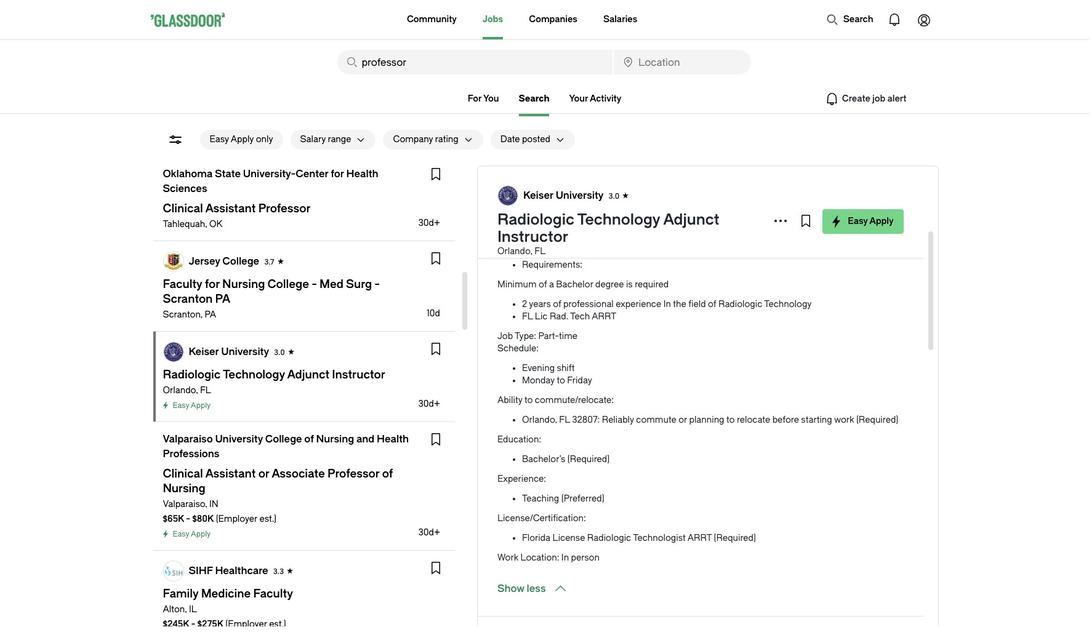 Task type: vqa. For each thing, say whether or not it's contained in the screenshot.
looking
no



Task type: locate. For each thing, give the bounding box(es) containing it.
1 horizontal spatial in
[[664, 299, 671, 310]]

evening shift monday to friday
[[522, 363, 592, 386]]

radiologic up person
[[587, 533, 631, 544]]

and right grades
[[597, 240, 612, 251]]

easy apply inside button
[[848, 216, 894, 227]]

advising
[[522, 220, 557, 231]]

3.0 for topmost keiser university logo
[[609, 192, 620, 201]]

1 vertical spatial 3.0
[[274, 349, 285, 357]]

easy apply only
[[210, 134, 273, 145]]

college left nursing
[[265, 433, 302, 445]]

arrt right technologist
[[688, 533, 712, 544]]

0 vertical spatial keiser
[[523, 190, 553, 201]]

32807:
[[572, 415, 600, 425]]

of left nursing
[[304, 433, 314, 445]]

2 horizontal spatial to
[[727, 415, 735, 425]]

adjunct
[[663, 211, 720, 228]]

None field
[[337, 50, 613, 75], [614, 50, 751, 75]]

est.)
[[260, 514, 276, 525]]

1 vertical spatial easy apply
[[173, 401, 211, 410]]

1 vertical spatial orlando,
[[163, 385, 198, 396]]

0 horizontal spatial keiser university logo image
[[163, 342, 183, 362]]

1 vertical spatial health
[[377, 433, 409, 445]]

orlando,
[[497, 246, 533, 257], [163, 385, 198, 396], [522, 415, 557, 425]]

1 horizontal spatial keiser
[[523, 190, 553, 201]]

experience:
[[497, 474, 546, 485]]

tahlequah,
[[163, 219, 207, 230]]

college left 3.7
[[222, 256, 259, 267]]

ability
[[497, 395, 522, 406]]

1 horizontal spatial search
[[843, 14, 873, 25]]

keiser university
[[523, 190, 604, 201], [189, 346, 269, 358]]

1 vertical spatial in
[[561, 553, 569, 563]]

salary range button
[[290, 130, 351, 150]]

0 horizontal spatial 3.0
[[274, 349, 285, 357]]

1 vertical spatial college
[[265, 433, 302, 445]]

0 vertical spatial 30d+
[[418, 218, 440, 228]]

valparaiso, in $65k - $80k (employer est.)
[[163, 499, 276, 525]]

1 horizontal spatial technology
[[764, 299, 812, 310]]

type:
[[515, 331, 536, 342]]

0 vertical spatial and
[[618, 161, 634, 172]]

0 horizontal spatial and
[[356, 433, 375, 445]]

arrt
[[592, 312, 616, 322], [688, 533, 712, 544]]

1 horizontal spatial to
[[557, 376, 565, 386]]

for
[[331, 168, 344, 180]]

tahlequah, ok
[[163, 219, 223, 230]]

1 vertical spatial keiser
[[189, 346, 219, 358]]

valparaiso,
[[163, 499, 207, 510]]

2 vertical spatial easy apply
[[173, 530, 211, 539]]

1 horizontal spatial radiologic
[[587, 533, 631, 544]]

community link
[[407, 0, 457, 39]]

range
[[328, 134, 351, 145]]

0 horizontal spatial keiser
[[189, 346, 219, 358]]

person
[[571, 553, 600, 563]]

tech
[[570, 312, 590, 322]]

2 vertical spatial orlando,
[[522, 415, 557, 425]]

keiser down 'pa'
[[189, 346, 219, 358]]

0 vertical spatial 3.0
[[609, 192, 620, 201]]

orlando, down the "instructor"
[[497, 246, 533, 257]]

and right nursing
[[356, 433, 375, 445]]

fl inside radiologic technology adjunct instructor orlando, fl
[[535, 246, 546, 257]]

to down shift
[[557, 376, 565, 386]]

date posted
[[500, 134, 550, 145]]

work location: in person
[[497, 553, 600, 563]]

2 vertical spatial 30d+
[[418, 528, 440, 538]]

orlando, inside radiologic technology adjunct instructor orlando, fl
[[497, 246, 533, 257]]

in left the the on the right of page
[[664, 299, 671, 310]]

30d+
[[418, 218, 440, 228], [418, 399, 440, 409], [418, 528, 440, 538]]

$65k
[[163, 514, 184, 525]]

health
[[346, 168, 378, 180], [377, 433, 409, 445]]

search button
[[820, 7, 880, 32]]

fl left 32807:
[[559, 415, 570, 425]]

0 vertical spatial (required)
[[856, 415, 899, 425]]

company rating
[[393, 134, 459, 145]]

1 horizontal spatial none field
[[614, 50, 751, 75]]

radiologic technology adjunct instructor orlando, fl
[[497, 211, 720, 257]]

0 vertical spatial search
[[843, 14, 873, 25]]

radiologic inside 2 years of professional experience in the field of radiologic technology fl lic rad. tech arrt
[[719, 299, 762, 310]]

3 30d+ from the top
[[418, 528, 440, 538]]

1 vertical spatial (required)
[[568, 454, 610, 465]]

search link
[[519, 94, 550, 104]]

college
[[222, 256, 259, 267], [265, 433, 302, 445]]

keiser for the left keiser university logo
[[189, 346, 219, 358]]

valparaiso university college of nursing and health professions
[[163, 433, 409, 460]]

0 vertical spatial radiologic
[[497, 211, 574, 228]]

search inside button
[[843, 14, 873, 25]]

date posted button
[[491, 130, 550, 150]]

and
[[618, 161, 634, 172], [597, 240, 612, 251], [356, 433, 375, 445]]

1 horizontal spatial and
[[597, 240, 612, 251]]

keiser
[[523, 190, 553, 201], [189, 346, 219, 358]]

radiologic up recording
[[497, 211, 574, 228]]

orlando, down ability to commute/relocate:
[[522, 415, 557, 425]]

2 horizontal spatial radiologic
[[719, 299, 762, 310]]

1 vertical spatial search
[[519, 94, 550, 104]]

2 none field from the left
[[614, 50, 751, 75]]

easy apply button
[[823, 209, 904, 234]]

1 vertical spatial radiologic
[[719, 299, 762, 310]]

company
[[393, 134, 433, 145]]

0 vertical spatial orlando,
[[497, 246, 533, 257]]

or
[[679, 415, 687, 425]]

to right ability
[[525, 395, 533, 406]]

your activity
[[569, 94, 621, 104]]

1 vertical spatial keiser university logo image
[[163, 342, 183, 362]]

0 vertical spatial technology
[[577, 211, 660, 228]]

1 vertical spatial arrt
[[688, 533, 712, 544]]

-
[[186, 514, 190, 525]]

health right nursing
[[377, 433, 409, 445]]

0 vertical spatial college
[[222, 256, 259, 267]]

0 horizontal spatial arrt
[[592, 312, 616, 322]]

2 vertical spatial and
[[356, 433, 375, 445]]

technology
[[577, 211, 660, 228], [764, 299, 812, 310]]

0 vertical spatial arrt
[[592, 312, 616, 322]]

radiologic right field on the right of page
[[719, 299, 762, 310]]

grades
[[567, 240, 595, 251]]

keiser university logo image
[[498, 186, 518, 206], [163, 342, 183, 362]]

2 vertical spatial radiologic
[[587, 533, 631, 544]]

radiologic
[[497, 211, 574, 228], [719, 299, 762, 310], [587, 533, 631, 544]]

lic
[[535, 312, 548, 322]]

3.0 for the left keiser university logo
[[274, 349, 285, 357]]

for you link
[[468, 92, 499, 107]]

easy apply only button
[[200, 130, 283, 150]]

pa
[[205, 310, 216, 320]]

2 vertical spatial (required)
[[714, 533, 756, 544]]

professions
[[163, 448, 219, 460]]

keiser university logo image left delivering
[[498, 186, 518, 206]]

sihf healthcare
[[189, 565, 268, 577]]

0 horizontal spatial (required)
[[568, 454, 610, 465]]

0 horizontal spatial technology
[[577, 211, 660, 228]]

salary range
[[300, 134, 351, 145]]

reliably
[[602, 415, 634, 425]]

teaching
[[522, 494, 559, 504]]

health right for
[[346, 168, 378, 180]]

keiser university logo image down scranton,
[[163, 342, 183, 362]]

1 vertical spatial to
[[525, 395, 533, 406]]

fl
[[535, 246, 546, 257], [522, 312, 533, 322], [200, 385, 211, 396], [559, 415, 570, 425]]

and inside valparaiso university college of nursing and health professions
[[356, 433, 375, 445]]

0 vertical spatial keiser university
[[523, 190, 604, 201]]

3.0
[[609, 192, 620, 201], [274, 349, 285, 357]]

1 vertical spatial and
[[597, 240, 612, 251]]

1 none field from the left
[[337, 50, 613, 75]]

2 vertical spatial to
[[727, 415, 735, 425]]

1 30d+ from the top
[[418, 218, 440, 228]]

jersey college logo image
[[163, 252, 183, 272]]

1 vertical spatial 30d+
[[418, 399, 440, 409]]

alton, il
[[163, 605, 197, 615]]

2 vertical spatial university
[[215, 433, 263, 445]]

$80k
[[192, 514, 214, 525]]

professional
[[563, 299, 614, 310]]

fl down the "instructor"
[[535, 246, 546, 257]]

monday
[[522, 376, 555, 386]]

arrt down professional
[[592, 312, 616, 322]]

is
[[626, 280, 633, 290]]

0 vertical spatial in
[[664, 299, 671, 310]]

university
[[556, 190, 604, 201], [221, 346, 269, 358], [215, 433, 263, 445]]

1 horizontal spatial arrt
[[688, 533, 712, 544]]

time
[[559, 331, 578, 342]]

requirements:
[[522, 260, 582, 270]]

bachelor's (required)
[[522, 454, 610, 465]]

of right field on the right of page
[[708, 299, 716, 310]]

0 vertical spatial easy apply
[[848, 216, 894, 227]]

in inside 2 years of professional experience in the field of radiologic technology fl lic rad. tech arrt
[[664, 299, 671, 310]]

valparaiso
[[163, 433, 213, 445]]

0 horizontal spatial radiologic
[[497, 211, 574, 228]]

keiser down preparing
[[523, 190, 553, 201]]

2 horizontal spatial (required)
[[856, 415, 899, 425]]

0 vertical spatial health
[[346, 168, 378, 180]]

orlando, for orlando, fl 32807: reliably commute or planning to relocate before starting work (required)
[[522, 415, 557, 425]]

orlando, fl
[[163, 385, 211, 396]]

only
[[256, 134, 273, 145]]

0 horizontal spatial none field
[[337, 50, 613, 75]]

and right plans
[[618, 161, 634, 172]]

1 horizontal spatial keiser university logo image
[[498, 186, 518, 206]]

1 horizontal spatial college
[[265, 433, 302, 445]]

1 vertical spatial keiser university
[[189, 346, 269, 358]]

orlando, for orlando, fl
[[163, 385, 198, 396]]

orlando, up valparaiso
[[163, 385, 198, 396]]

1 horizontal spatial 3.0
[[609, 192, 620, 201]]

progress/attendance
[[569, 201, 654, 211]]

fl down 2
[[522, 312, 533, 322]]

0 vertical spatial to
[[557, 376, 565, 386]]

in down license
[[561, 553, 569, 563]]

10d
[[427, 308, 440, 319]]

1 vertical spatial technology
[[764, 299, 812, 310]]

to left relocate
[[727, 415, 735, 425]]

schedule:
[[497, 344, 539, 354]]



Task type: describe. For each thing, give the bounding box(es) containing it.
healthcare
[[215, 565, 268, 577]]

shift
[[557, 363, 575, 374]]

technology inside radiologic technology adjunct instructor orlando, fl
[[577, 211, 660, 228]]

in
[[209, 499, 218, 510]]

salaries
[[603, 14, 637, 25]]

work
[[497, 553, 519, 563]]

plans
[[594, 161, 616, 172]]

job type: part-time schedule:
[[497, 331, 578, 354]]

30d+ for oklahoma state university-center for health sciences
[[418, 218, 440, 228]]

students
[[559, 220, 595, 231]]

3.7
[[264, 258, 274, 267]]

show less
[[497, 583, 546, 595]]

relocate
[[737, 415, 770, 425]]

sihf
[[189, 565, 213, 577]]

degree
[[595, 280, 624, 290]]

for
[[468, 94, 482, 104]]

minimum
[[497, 280, 537, 290]]

before
[[773, 415, 799, 425]]

less
[[527, 583, 546, 595]]

radiologic inside radiologic technology adjunct instructor orlando, fl
[[497, 211, 574, 228]]

starting
[[801, 415, 832, 425]]

florida
[[522, 533, 551, 544]]

3.3
[[273, 568, 284, 576]]

orlando, fl 32807: reliably commute or planning to relocate before starting work (required)
[[522, 415, 899, 425]]

state
[[215, 168, 241, 180]]

planning
[[689, 415, 724, 425]]

0 horizontal spatial keiser university
[[189, 346, 269, 358]]

sihf healthcare logo image
[[163, 562, 183, 581]]

keiser for topmost keiser university logo
[[523, 190, 553, 201]]

Search location field
[[614, 50, 751, 75]]

date
[[500, 134, 520, 145]]

required
[[635, 280, 669, 290]]

of up rad.
[[553, 299, 561, 310]]

monitoring
[[522, 201, 567, 211]]

0 vertical spatial university
[[556, 190, 604, 201]]

open filter menu image
[[168, 132, 183, 147]]

ability to commute/relocate:
[[497, 395, 614, 406]]

fl up valparaiso
[[200, 385, 211, 396]]

job
[[497, 331, 513, 342]]

1 horizontal spatial keiser university
[[523, 190, 604, 201]]

commute/relocate:
[[535, 395, 614, 406]]

oklahoma state university-center for health sciences
[[163, 168, 378, 195]]

experience
[[616, 299, 661, 310]]

of left a
[[539, 280, 547, 290]]

0 vertical spatial keiser university logo image
[[498, 186, 518, 206]]

0 horizontal spatial search
[[519, 94, 550, 104]]

technologist
[[633, 533, 686, 544]]

of inside valparaiso university college of nursing and health professions
[[304, 433, 314, 445]]

reports
[[660, 240, 689, 251]]

salary
[[300, 134, 326, 145]]

minimum of a bachelor degree is required
[[497, 280, 669, 290]]

commute
[[636, 415, 677, 425]]

university-
[[243, 168, 296, 180]]

your
[[569, 94, 588, 104]]

florida license radiologic technologist arrt (required)
[[522, 533, 756, 544]]

2 horizontal spatial and
[[618, 161, 634, 172]]

course
[[564, 161, 592, 172]]

bachelor
[[556, 280, 593, 290]]

for you
[[468, 94, 499, 104]]

preparing course plans and materials
[[522, 161, 674, 172]]

(preferred)
[[561, 494, 604, 504]]

license
[[553, 533, 585, 544]]

nursing
[[316, 433, 354, 445]]

Search keyword field
[[337, 50, 613, 75]]

university inside valparaiso university college of nursing and health professions
[[215, 433, 263, 445]]

the
[[673, 299, 686, 310]]

you
[[483, 94, 499, 104]]

recording
[[522, 240, 565, 251]]

health inside valparaiso university college of nursing and health professions
[[377, 433, 409, 445]]

jobs
[[483, 14, 503, 25]]

0 horizontal spatial in
[[561, 553, 569, 563]]

fl inside 2 years of professional experience in the field of radiologic technology fl lic rad. tech arrt
[[522, 312, 533, 322]]

30d+ for valparaiso university college of nursing and health professions
[[418, 528, 440, 538]]

courses
[[565, 181, 598, 191]]

location:
[[521, 553, 559, 563]]

rating
[[435, 134, 459, 145]]

monitoring progress/attendance
[[522, 201, 654, 211]]

1 horizontal spatial (required)
[[714, 533, 756, 544]]

part-
[[538, 331, 559, 342]]

none field search keyword
[[337, 50, 613, 75]]

to inside evening shift monday to friday
[[557, 376, 565, 386]]

materials
[[636, 161, 674, 172]]

instructor
[[497, 228, 568, 246]]

none field search location
[[614, 50, 751, 75]]

0 horizontal spatial college
[[222, 256, 259, 267]]

2 30d+ from the top
[[418, 399, 440, 409]]

2 years of professional experience in the field of radiologic technology fl lic rad. tech arrt
[[522, 299, 812, 322]]

preparing
[[522, 161, 562, 172]]

delivering courses
[[522, 181, 598, 191]]

salaries link
[[603, 0, 637, 39]]

work
[[834, 415, 854, 425]]

license/certification:
[[497, 514, 586, 524]]

arrt inside 2 years of professional experience in the field of radiologic technology fl lic rad. tech arrt
[[592, 312, 616, 322]]

college inside valparaiso university college of nursing and health professions
[[265, 433, 302, 445]]

2
[[522, 299, 527, 310]]

(employer
[[216, 514, 257, 525]]

oklahoma
[[163, 168, 213, 180]]

scranton, pa
[[163, 310, 216, 320]]

0 horizontal spatial to
[[525, 395, 533, 406]]

companies link
[[529, 0, 577, 39]]

health inside oklahoma state university-center for health sciences
[[346, 168, 378, 180]]

bachelor's
[[522, 454, 565, 465]]

alton,
[[163, 605, 187, 615]]

1 vertical spatial university
[[221, 346, 269, 358]]

technology inside 2 years of professional experience in the field of radiologic technology fl lic rad. tech arrt
[[764, 299, 812, 310]]



